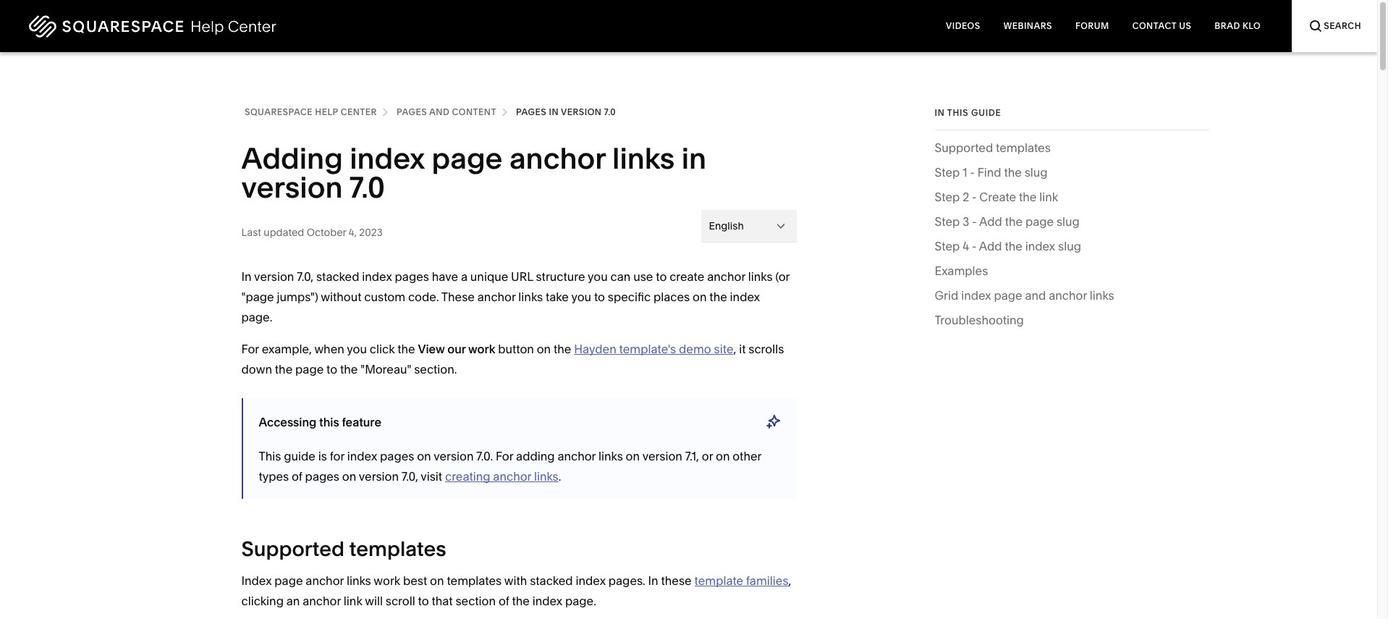 Task type: describe. For each thing, give the bounding box(es) containing it.
step 4 - add the index slug link
[[935, 236, 1082, 261]]

code.
[[408, 290, 439, 304]]

0 vertical spatial you
[[588, 269, 608, 284]]

best
[[403, 573, 427, 588]]

examples
[[935, 264, 989, 278]]

the inside step 4 - add the index slug link
[[1005, 239, 1023, 253]]

, for , it scrolls down the page to the "moreau" section.
[[734, 342, 737, 356]]

1 horizontal spatial work
[[468, 342, 495, 356]]

have
[[432, 269, 458, 284]]

search
[[1324, 20, 1362, 31]]

brad klo
[[1215, 20, 1261, 31]]

create
[[670, 269, 705, 284]]

0 vertical spatial link
[[1040, 190, 1059, 204]]

other
[[733, 449, 762, 463]]

contact us
[[1133, 20, 1192, 31]]

to right use
[[656, 269, 667, 284]]

step for step 3 - add the page slug
[[935, 214, 960, 229]]

pages for pages and content
[[397, 106, 427, 117]]

or
[[702, 449, 713, 463]]

index up custom
[[362, 269, 392, 284]]

7.0.
[[477, 449, 493, 463]]

0 vertical spatial guide
[[972, 107, 1002, 118]]

url
[[511, 269, 533, 284]]

for inside this guide is for index pages on version 7.0. for adding anchor links on version 7.1, or on other types of pages on version 7.0, visit
[[496, 449, 514, 463]]

index up troubleshooting
[[962, 288, 992, 303]]

in inside pages in version 7.0 "link"
[[549, 106, 559, 117]]

"page
[[241, 290, 274, 304]]

1 vertical spatial work
[[374, 573, 400, 588]]

link inside , clicking an anchor link will scroll to that section of the index page.
[[344, 594, 363, 608]]

troubleshooting
[[935, 313, 1024, 327]]

the down example,
[[275, 362, 293, 376]]

for
[[330, 449, 345, 463]]

videos
[[946, 20, 981, 31]]

the inside step 2 - create the link link
[[1019, 190, 1037, 204]]

on inside in version 7.0, stacked index pages have a unique url structure you can use to create anchor links (or "page jumps") without custom code. these anchor links take you to specific places on the index page.
[[693, 290, 707, 304]]

demo
[[679, 342, 712, 356]]

pages and content
[[397, 106, 497, 117]]

without
[[321, 290, 362, 304]]

this guide is for index pages on version 7.0. for adding anchor links on version 7.1, or on other types of pages on version 7.0, visit
[[259, 449, 762, 484]]

these
[[442, 290, 475, 304]]

in this guide
[[935, 107, 1002, 118]]

add for 3
[[980, 214, 1003, 229]]

forum link
[[1064, 0, 1121, 52]]

page up troubleshooting
[[994, 288, 1023, 303]]

scrolls
[[749, 342, 784, 356]]

accessing
[[259, 415, 317, 429]]

accessing this feature
[[259, 415, 382, 429]]

brad klo link
[[1204, 0, 1273, 52]]

create
[[980, 190, 1017, 204]]

guide inside this guide is for index pages on version 7.0. for adding anchor links on version 7.1, or on other types of pages on version 7.0, visit
[[284, 449, 316, 463]]

1 vertical spatial supported
[[241, 536, 345, 561]]

1 vertical spatial you
[[572, 290, 592, 304]]

can
[[611, 269, 631, 284]]

links inside this guide is for index pages on version 7.0. for adding anchor links on version 7.1, or on other types of pages on version 7.0, visit
[[599, 449, 623, 463]]

with
[[504, 573, 527, 588]]

1 horizontal spatial in
[[648, 573, 659, 588]]

- for 1
[[970, 165, 975, 180]]

on right or
[[716, 449, 730, 463]]

1 vertical spatial templates
[[349, 536, 447, 561]]

page. inside , clicking an anchor link will scroll to that section of the index page.
[[565, 594, 596, 608]]

of inside , clicking an anchor link will scroll to that section of the index page.
[[499, 594, 509, 608]]

unique
[[470, 269, 508, 284]]

visit
[[421, 469, 442, 484]]

for example, when you click the view our work button on the hayden template's demo site
[[241, 342, 734, 356]]

center
[[341, 106, 377, 117]]

index inside adding index page anchor links in version 7.0
[[350, 140, 425, 176]]

page inside , it scrolls down the page to the "moreau" section.
[[295, 362, 324, 376]]

these
[[661, 573, 692, 588]]

0 horizontal spatial and
[[429, 106, 450, 117]]

step 3 - add the page slug link
[[935, 211, 1080, 236]]

content
[[452, 106, 497, 117]]

on up that on the bottom left
[[430, 573, 444, 588]]

to inside , clicking an anchor link will scroll to that section of the index page.
[[418, 594, 429, 608]]

to inside , it scrolls down the page to the "moreau" section.
[[327, 362, 338, 376]]

supported templates link
[[935, 138, 1051, 162]]

step for step 4 - add the index slug
[[935, 239, 960, 253]]

scroll
[[386, 594, 415, 608]]

stacked inside in version 7.0, stacked index pages have a unique url structure you can use to create anchor links (or "page jumps") without custom code. these anchor links take you to specific places on the index page.
[[316, 269, 359, 284]]

version inside in version 7.0, stacked index pages have a unique url structure you can use to create anchor links (or "page jumps") without custom code. these anchor links take you to specific places on the index page.
[[254, 269, 294, 284]]

english
[[709, 219, 744, 232]]

, it scrolls down the page to the "moreau" section.
[[241, 342, 784, 376]]

when
[[314, 342, 344, 356]]

october
[[307, 226, 346, 239]]

pages and content link
[[397, 104, 497, 120]]

page inside 'link'
[[1026, 214, 1054, 229]]

klo
[[1243, 20, 1261, 31]]

updated
[[264, 226, 304, 239]]

, clicking an anchor link will scroll to that section of the index page.
[[241, 573, 792, 608]]

example,
[[262, 342, 312, 356]]

0 horizontal spatial supported templates
[[241, 536, 447, 561]]

pages in version 7.0
[[516, 106, 616, 117]]

1
[[963, 165, 968, 180]]

in for in version 7.0, stacked index pages have a unique url structure you can use to create anchor links (or "page jumps") without custom code. these anchor links take you to specific places on the index page.
[[241, 269, 252, 284]]

- for 3
[[972, 214, 977, 229]]

step 3 - add the page slug
[[935, 214, 1080, 229]]

families
[[746, 573, 789, 588]]

step 2 - create the link
[[935, 190, 1059, 204]]

on right the button
[[537, 342, 551, 356]]

last
[[241, 226, 261, 239]]

1 horizontal spatial and
[[1026, 288, 1046, 303]]

down
[[241, 362, 272, 376]]

clicking
[[241, 594, 284, 608]]

adding
[[241, 140, 343, 176]]

this for in
[[948, 107, 969, 118]]

pages for code.
[[395, 269, 429, 284]]

2023
[[359, 226, 383, 239]]

webinars link
[[992, 0, 1064, 52]]

this
[[259, 449, 281, 463]]

videos link
[[935, 0, 992, 52]]

section.
[[414, 362, 457, 376]]

7.0, inside this guide is for index pages on version 7.0. for adding anchor links on version 7.1, or on other types of pages on version 7.0, visit
[[402, 469, 418, 484]]

0 vertical spatial slug
[[1025, 165, 1048, 180]]

- for 4
[[972, 239, 977, 253]]

custom
[[364, 290, 406, 304]]

step 2 - create the link link
[[935, 187, 1059, 211]]

2 horizontal spatial templates
[[996, 140, 1051, 155]]



Task type: locate. For each thing, give the bounding box(es) containing it.
you left the click
[[347, 342, 367, 356]]

the right places
[[710, 290, 727, 304]]

1 vertical spatial link
[[344, 594, 363, 608]]

pages in version 7.0 link
[[516, 104, 616, 120]]

0 vertical spatial for
[[241, 342, 259, 356]]

step 1 - find the slug link
[[935, 162, 1048, 187]]

- inside 'link'
[[972, 214, 977, 229]]

in left these
[[648, 573, 659, 588]]

0 vertical spatial supported
[[935, 140, 994, 155]]

of inside this guide is for index pages on version 7.0. for adding anchor links on version 7.1, or on other types of pages on version 7.0, visit
[[292, 469, 302, 484]]

slug inside 'link'
[[1057, 214, 1080, 229]]

slug for index
[[1059, 239, 1082, 253]]

grid index page and anchor links
[[935, 288, 1115, 303]]

pages inside in version 7.0, stacked index pages have a unique url structure you can use to create anchor links (or "page jumps") without custom code. these anchor links take you to specific places on the index page.
[[395, 269, 429, 284]]

help
[[315, 106, 338, 117]]

supported templates
[[935, 140, 1051, 155], [241, 536, 447, 561]]

2 vertical spatial pages
[[305, 469, 340, 484]]

slug for page
[[1057, 214, 1080, 229]]

1 vertical spatial stacked
[[530, 573, 573, 588]]

the up step 4 - add the index slug
[[1005, 214, 1023, 229]]

on up visit
[[417, 449, 431, 463]]

the
[[1005, 165, 1022, 180], [1019, 190, 1037, 204], [1005, 214, 1023, 229], [1005, 239, 1023, 253], [710, 290, 727, 304], [398, 342, 415, 356], [554, 342, 572, 356], [275, 362, 293, 376], [340, 362, 358, 376], [512, 594, 530, 608]]

page down when
[[295, 362, 324, 376]]

2 horizontal spatial in
[[935, 107, 945, 118]]

examples link
[[935, 261, 989, 285]]

step left the 4
[[935, 239, 960, 253]]

will
[[365, 594, 383, 608]]

7.0, inside in version 7.0, stacked index pages have a unique url structure you can use to create anchor links (or "page jumps") without custom code. these anchor links take you to specific places on the index page.
[[297, 269, 314, 284]]

0 horizontal spatial guide
[[284, 449, 316, 463]]

1 horizontal spatial 7.0,
[[402, 469, 418, 484]]

brad
[[1215, 20, 1241, 31]]

1 vertical spatial slug
[[1057, 214, 1080, 229]]

1 horizontal spatial 7.0
[[604, 106, 616, 117]]

version inside "link"
[[561, 106, 602, 117]]

0 horizontal spatial templates
[[349, 536, 447, 561]]

1 vertical spatial in
[[682, 140, 707, 176]]

page
[[432, 140, 503, 176], [1026, 214, 1054, 229], [994, 288, 1023, 303], [295, 362, 324, 376], [275, 573, 303, 588]]

0 horizontal spatial 7.0
[[350, 169, 385, 205]]

template
[[695, 573, 744, 588]]

, right template
[[789, 573, 792, 588]]

templates up section on the left bottom
[[447, 573, 502, 588]]

view
[[418, 342, 445, 356]]

search button
[[1293, 0, 1378, 52]]

specific
[[608, 290, 651, 304]]

pages down feature
[[380, 449, 414, 463]]

structure
[[536, 269, 585, 284]]

and
[[429, 106, 450, 117], [1026, 288, 1046, 303]]

jumps")
[[277, 290, 318, 304]]

creating anchor links .
[[445, 469, 561, 484]]

1 horizontal spatial for
[[496, 449, 514, 463]]

stacked right with
[[530, 573, 573, 588]]

us
[[1180, 20, 1192, 31]]

pages for version
[[380, 449, 414, 463]]

this up supported templates link
[[948, 107, 969, 118]]

work right the our
[[468, 342, 495, 356]]

0 vertical spatial templates
[[996, 140, 1051, 155]]

this left feature
[[319, 415, 339, 429]]

pages right content
[[516, 106, 547, 117]]

3
[[963, 214, 970, 229]]

- right the '1'
[[970, 165, 975, 180]]

0 horizontal spatial stacked
[[316, 269, 359, 284]]

7.0 inside "link"
[[604, 106, 616, 117]]

hayden
[[574, 342, 617, 356]]

0 horizontal spatial pages
[[397, 106, 427, 117]]

- right the 4
[[972, 239, 977, 253]]

the down when
[[340, 362, 358, 376]]

1 vertical spatial add
[[979, 239, 1002, 253]]

2 vertical spatial in
[[648, 573, 659, 588]]

you left can
[[588, 269, 608, 284]]

supported templates up will
[[241, 536, 447, 561]]

use
[[634, 269, 653, 284]]

1 horizontal spatial of
[[499, 594, 509, 608]]

0 horizontal spatial in
[[241, 269, 252, 284]]

2 step from the top
[[935, 190, 960, 204]]

the inside in version 7.0, stacked index pages have a unique url structure you can use to create anchor links (or "page jumps") without custom code. these anchor links take you to specific places on the index page.
[[710, 290, 727, 304]]

templates up best
[[349, 536, 447, 561]]

link left will
[[344, 594, 363, 608]]

grid index page and anchor links link
[[935, 285, 1115, 310]]

types
[[259, 469, 289, 484]]

1 horizontal spatial supported templates
[[935, 140, 1051, 155]]

0 horizontal spatial link
[[344, 594, 363, 608]]

squarespace
[[245, 106, 313, 117]]

contact
[[1133, 20, 1177, 31]]

in
[[549, 106, 559, 117], [682, 140, 707, 176]]

page inside adding index page anchor links in version 7.0
[[432, 140, 503, 176]]

7.0, up jumps") on the top
[[297, 269, 314, 284]]

that
[[432, 594, 453, 608]]

1 horizontal spatial stacked
[[530, 573, 573, 588]]

in up the "page
[[241, 269, 252, 284]]

on left 7.1, on the bottom of page
[[626, 449, 640, 463]]

and down step 4 - add the index slug link
[[1026, 288, 1046, 303]]

2
[[963, 190, 970, 204]]

guide left is
[[284, 449, 316, 463]]

click
[[370, 342, 395, 356]]

page. down the "page
[[241, 310, 272, 324]]

and left content
[[429, 106, 450, 117]]

stacked up "without" on the top of the page
[[316, 269, 359, 284]]

supported up the '1'
[[935, 140, 994, 155]]

troubleshooting link
[[935, 310, 1024, 334]]

add down step 2 - create the link link
[[980, 214, 1003, 229]]

step inside 'link'
[[935, 214, 960, 229]]

the inside 'step 1 - find the slug' link
[[1005, 165, 1022, 180]]

anchor inside adding index page anchor links in version 7.0
[[510, 140, 606, 176]]

to down when
[[327, 362, 338, 376]]

on down create
[[693, 290, 707, 304]]

to left that on the bottom left
[[418, 594, 429, 608]]

in inside in version 7.0, stacked index pages have a unique url structure you can use to create anchor links (or "page jumps") without custom code. these anchor links take you to specific places on the index page.
[[241, 269, 252, 284]]

1 vertical spatial supported templates
[[241, 536, 447, 561]]

"moreau"
[[361, 362, 411, 376]]

to
[[656, 269, 667, 284], [594, 290, 605, 304], [327, 362, 338, 376], [418, 594, 429, 608]]

hayden template's demo site link
[[574, 342, 734, 356]]

, left it
[[734, 342, 737, 356]]

0 vertical spatial supported templates
[[935, 140, 1051, 155]]

0 vertical spatial in
[[549, 106, 559, 117]]

supported up index
[[241, 536, 345, 561]]

1 pages from the left
[[397, 106, 427, 117]]

0 horizontal spatial supported
[[241, 536, 345, 561]]

stacked
[[316, 269, 359, 284], [530, 573, 573, 588]]

.
[[559, 469, 561, 484]]

pages up code.
[[395, 269, 429, 284]]

1 vertical spatial 7.0,
[[402, 469, 418, 484]]

1 horizontal spatial ,
[[789, 573, 792, 588]]

0 horizontal spatial of
[[292, 469, 302, 484]]

1 horizontal spatial templates
[[447, 573, 502, 588]]

anchor inside this guide is for index pages on version 7.0. for adding anchor links on version 7.1, or on other types of pages on version 7.0, visit
[[558, 449, 596, 463]]

on down for
[[342, 469, 356, 484]]

index inside , clicking an anchor link will scroll to that section of the index page.
[[533, 594, 563, 608]]

0 horizontal spatial 7.0,
[[297, 269, 314, 284]]

templates
[[996, 140, 1051, 155], [349, 536, 447, 561], [447, 573, 502, 588]]

pages right center
[[397, 106, 427, 117]]

- for 2
[[972, 190, 977, 204]]

0 vertical spatial 7.0,
[[297, 269, 314, 284]]

add for 4
[[979, 239, 1002, 253]]

for up down
[[241, 342, 259, 356]]

of right types
[[292, 469, 302, 484]]

pages inside pages and content link
[[397, 106, 427, 117]]

grid
[[935, 288, 959, 303]]

, for , clicking an anchor link will scroll to that section of the index page.
[[789, 573, 792, 588]]

index down center
[[350, 140, 425, 176]]

pages for pages in version 7.0
[[516, 106, 547, 117]]

the inside step 3 - add the page slug 'link'
[[1005, 214, 1023, 229]]

7.1,
[[685, 449, 699, 463]]

0 horizontal spatial in
[[549, 106, 559, 117]]

0 vertical spatial stacked
[[316, 269, 359, 284]]

2 vertical spatial templates
[[447, 573, 502, 588]]

4
[[963, 239, 970, 253]]

page. inside in version 7.0, stacked index pages have a unique url structure you can use to create anchor links (or "page jumps") without custom code. these anchor links take you to specific places on the index page.
[[241, 310, 272, 324]]

the right the click
[[398, 342, 415, 356]]

1 vertical spatial in
[[241, 269, 252, 284]]

step for step 1 - find the slug
[[935, 165, 960, 180]]

button
[[498, 342, 534, 356]]

anchor inside , clicking an anchor link will scroll to that section of the index page.
[[303, 594, 341, 608]]

english button
[[701, 210, 797, 242]]

0 horizontal spatial for
[[241, 342, 259, 356]]

creating
[[445, 469, 491, 484]]

in version 7.0, stacked index pages have a unique url structure you can use to create anchor links (or "page jumps") without custom code. these anchor links take you to specific places on the index page.
[[241, 269, 790, 324]]

index down step 3 - add the page slug 'link'
[[1026, 239, 1056, 253]]

1 horizontal spatial pages
[[516, 106, 547, 117]]

index left pages.
[[576, 573, 606, 588]]

squarespace help center link
[[245, 104, 377, 120]]

0 vertical spatial 7.0
[[604, 106, 616, 117]]

index
[[241, 573, 272, 588]]

link
[[1040, 190, 1059, 204], [344, 594, 363, 608]]

index up it
[[730, 290, 760, 304]]

page up step 4 - add the index slug
[[1026, 214, 1054, 229]]

pages
[[397, 106, 427, 117], [516, 106, 547, 117]]

step for step 2 - create the link
[[935, 190, 960, 204]]

for right 7.0. at bottom
[[496, 449, 514, 463]]

link up step 3 - add the page slug
[[1040, 190, 1059, 204]]

webinars
[[1004, 20, 1053, 31]]

1 vertical spatial of
[[499, 594, 509, 608]]

template's
[[619, 342, 676, 356]]

1 step from the top
[[935, 165, 960, 180]]

templates up step 1 - find the slug
[[996, 140, 1051, 155]]

pages down is
[[305, 469, 340, 484]]

4,
[[349, 226, 357, 239]]

last updated october 4, 2023
[[241, 226, 383, 239]]

0 vertical spatial in
[[935, 107, 945, 118]]

1 vertical spatial this
[[319, 415, 339, 429]]

4 step from the top
[[935, 239, 960, 253]]

in for in this guide
[[935, 107, 945, 118]]

on
[[693, 290, 707, 304], [537, 342, 551, 356], [417, 449, 431, 463], [626, 449, 640, 463], [716, 449, 730, 463], [342, 469, 356, 484], [430, 573, 444, 588]]

work up will
[[374, 573, 400, 588]]

pages inside pages in version 7.0 "link"
[[516, 106, 547, 117]]

to left the specific
[[594, 290, 605, 304]]

index inside this guide is for index pages on version 7.0. for adding anchor links on version 7.1, or on other types of pages on version 7.0, visit
[[347, 449, 377, 463]]

, inside , it scrolls down the page to the "moreau" section.
[[734, 342, 737, 356]]

2 pages from the left
[[516, 106, 547, 117]]

1 horizontal spatial page.
[[565, 594, 596, 608]]

creating anchor links link
[[445, 469, 559, 484]]

page. down index page anchor links work best on templates with stacked index pages. in these template families
[[565, 594, 596, 608]]

1 vertical spatial guide
[[284, 449, 316, 463]]

index down index page anchor links work best on templates with stacked index pages. in these template families
[[533, 594, 563, 608]]

1 vertical spatial for
[[496, 449, 514, 463]]

1 vertical spatial ,
[[789, 573, 792, 588]]

2 vertical spatial you
[[347, 342, 367, 356]]

version
[[561, 106, 602, 117], [241, 169, 343, 205], [254, 269, 294, 284], [434, 449, 474, 463], [643, 449, 683, 463], [359, 469, 399, 484]]

(or
[[776, 269, 790, 284]]

in inside adding index page anchor links in version 7.0
[[682, 140, 707, 176]]

- right 2
[[972, 190, 977, 204]]

1 horizontal spatial supported
[[935, 140, 994, 155]]

- right 3
[[972, 214, 977, 229]]

version inside adding index page anchor links in version 7.0
[[241, 169, 343, 205]]

section
[[456, 594, 496, 608]]

1 vertical spatial pages
[[380, 449, 414, 463]]

squarespace help center
[[245, 106, 377, 117]]

0 vertical spatial add
[[980, 214, 1003, 229]]

you right take
[[572, 290, 592, 304]]

,
[[734, 342, 737, 356], [789, 573, 792, 588]]

1 horizontal spatial in
[[682, 140, 707, 176]]

guide up supported templates link
[[972, 107, 1002, 118]]

this for accessing
[[319, 415, 339, 429]]

0 horizontal spatial work
[[374, 573, 400, 588]]

step 1 - find the slug
[[935, 165, 1048, 180]]

the down step 3 - add the page slug 'link'
[[1005, 239, 1023, 253]]

index right for
[[347, 449, 377, 463]]

1 horizontal spatial guide
[[972, 107, 1002, 118]]

the left hayden
[[554, 342, 572, 356]]

site
[[714, 342, 734, 356]]

slug
[[1025, 165, 1048, 180], [1057, 214, 1080, 229], [1059, 239, 1082, 253]]

the right create
[[1019, 190, 1037, 204]]

page down content
[[432, 140, 503, 176]]

7.0, left visit
[[402, 469, 418, 484]]

2 vertical spatial slug
[[1059, 239, 1082, 253]]

0 vertical spatial page.
[[241, 310, 272, 324]]

the right find
[[1005, 165, 1022, 180]]

0 horizontal spatial ,
[[734, 342, 737, 356]]

links
[[613, 140, 675, 176], [748, 269, 773, 284], [1090, 288, 1115, 303], [519, 290, 543, 304], [599, 449, 623, 463], [534, 469, 559, 484], [347, 573, 371, 588]]

0 vertical spatial of
[[292, 469, 302, 484]]

, inside , clicking an anchor link will scroll to that section of the index page.
[[789, 573, 792, 588]]

0 vertical spatial ,
[[734, 342, 737, 356]]

1 vertical spatial 7.0
[[350, 169, 385, 205]]

1 horizontal spatial link
[[1040, 190, 1059, 204]]

0 vertical spatial work
[[468, 342, 495, 356]]

add right the 4
[[979, 239, 1002, 253]]

step 4 - add the index slug
[[935, 239, 1082, 253]]

supported templates up step 1 - find the slug
[[935, 140, 1051, 155]]

links inside adding index page anchor links in version 7.0
[[613, 140, 675, 176]]

in
[[935, 107, 945, 118], [241, 269, 252, 284], [648, 573, 659, 588]]

step left the '1'
[[935, 165, 960, 180]]

page up an
[[275, 573, 303, 588]]

-
[[970, 165, 975, 180], [972, 190, 977, 204], [972, 214, 977, 229], [972, 239, 977, 253]]

1 vertical spatial and
[[1026, 288, 1046, 303]]

7.0 inside adding index page anchor links in version 7.0
[[350, 169, 385, 205]]

contact us link
[[1121, 0, 1204, 52]]

a
[[461, 269, 468, 284]]

of down index page anchor links work best on templates with stacked index pages. in these template families
[[499, 594, 509, 608]]

the inside , clicking an anchor link will scroll to that section of the index page.
[[512, 594, 530, 608]]

add inside 'link'
[[980, 214, 1003, 229]]

1 vertical spatial page.
[[565, 594, 596, 608]]

our
[[448, 342, 466, 356]]

0 horizontal spatial this
[[319, 415, 339, 429]]

for
[[241, 342, 259, 356], [496, 449, 514, 463]]

slug up step 2 - create the link
[[1025, 165, 1048, 180]]

slug up step 4 - add the index slug
[[1057, 214, 1080, 229]]

step left 3
[[935, 214, 960, 229]]

0 vertical spatial this
[[948, 107, 969, 118]]

0 vertical spatial pages
[[395, 269, 429, 284]]

step left 2
[[935, 190, 960, 204]]

pages.
[[609, 573, 646, 588]]

0 horizontal spatial page.
[[241, 310, 272, 324]]

3 step from the top
[[935, 214, 960, 229]]

1 horizontal spatial this
[[948, 107, 969, 118]]

forum
[[1076, 20, 1110, 31]]

of
[[292, 469, 302, 484], [499, 594, 509, 608]]

in up supported templates link
[[935, 107, 945, 118]]

0 vertical spatial and
[[429, 106, 450, 117]]

slug down step 3 - add the page slug 'link'
[[1059, 239, 1082, 253]]

feature
[[342, 415, 382, 429]]

the down with
[[512, 594, 530, 608]]



Task type: vqa. For each thing, say whether or not it's contained in the screenshot.
7.1 in Manually moving content from a version 7.0 to ver sion 7.1 site
no



